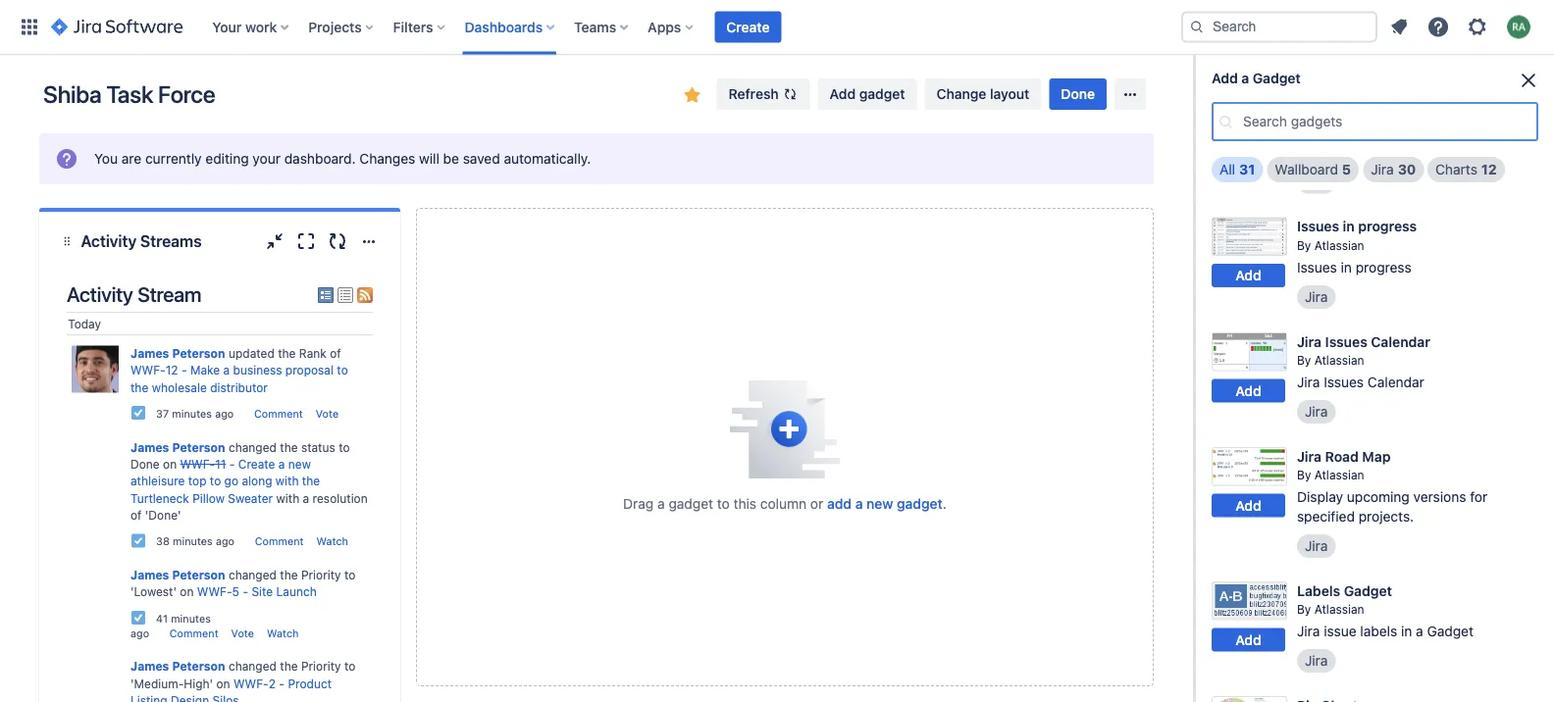 Task type: describe. For each thing, give the bounding box(es) containing it.
listing
[[131, 694, 167, 703]]

1 task image from the top
[[131, 405, 146, 421]]

james for changed the priority to 'medium-high' on
[[131, 660, 169, 674]]

settings image
[[1466, 15, 1490, 39]]

by for jira issues calendar
[[1298, 354, 1312, 367]]

done link
[[1050, 79, 1107, 110]]

jira issues calendar image
[[1212, 333, 1288, 371]]

shiba
[[43, 80, 102, 108]]

james peterson link for updated the rank of
[[131, 347, 225, 360]]

0 vertical spatial calendar
[[1372, 334, 1431, 350]]

minutes for 'lowest'
[[171, 612, 211, 625]]

james peterson link for changed the priority to 'medium-high' on
[[131, 660, 225, 674]]

5 for wwf-
[[232, 586, 240, 599]]

0 vertical spatial comment
[[254, 407, 303, 420]]

of inside with a resolution of 'done'
[[131, 509, 142, 523]]

the inside changed the priority to 'lowest' on
[[280, 569, 298, 582]]

add button for issues in progress
[[1212, 264, 1286, 288]]

projects
[[308, 19, 362, 35]]

close icon image
[[1517, 69, 1541, 92]]

in inside labels gadget by atlassian jira issue labels in a gadget
[[1402, 624, 1413, 640]]

james peterson for 'medium-
[[131, 660, 225, 674]]

a inside with a resolution of 'done'
[[303, 492, 309, 505]]

done inside changed the status to done on
[[131, 458, 160, 471]]

add inside button
[[830, 86, 856, 102]]

map
[[1363, 449, 1391, 465]]

james peterson for done
[[131, 440, 225, 454]]

wwf-12 - make a business proposal to the wholesale distributor link
[[131, 364, 348, 394]]

0 horizontal spatial watch link
[[267, 627, 299, 640]]

wallboard 5
[[1275, 161, 1352, 178]]

notifications image
[[1388, 15, 1411, 39]]

atlassian inside labels gadget by atlassian jira issue labels in a gadget
[[1315, 603, 1365, 617]]

a inside labels gadget by atlassian jira issue labels in a gadget
[[1417, 624, 1424, 640]]

drag
[[623, 496, 654, 512]]

make
[[190, 364, 220, 377]]

ago for done
[[216, 535, 235, 548]]

resolution
[[313, 492, 368, 505]]

with a resolution of 'done'
[[131, 492, 368, 523]]

design
[[171, 694, 209, 703]]

appswitcher icon image
[[18, 15, 41, 39]]

for
[[1471, 489, 1488, 506]]

jira inside labels gadget by atlassian jira issue labels in a gadget
[[1298, 624, 1321, 640]]

vote for 37 minutes ago
[[316, 407, 339, 420]]

versions
[[1414, 489, 1467, 506]]

go
[[224, 475, 239, 488]]

silos
[[213, 694, 239, 703]]

0 vertical spatial minutes
[[172, 407, 212, 420]]

your profile and settings image
[[1508, 15, 1531, 39]]

james peterson updated the rank of wwf-12 - make a business proposal to the wholesale distributor
[[131, 347, 348, 394]]

the inside changed the status to done on
[[280, 440, 298, 454]]

more actions for activity streams gadget image
[[357, 230, 381, 253]]

- inside wwf-2 - product listing design silos
[[279, 677, 285, 691]]

comment for priority
[[170, 627, 218, 640]]

'lowest'
[[131, 586, 177, 599]]

new inside - create a new athleisure top to go along with the turtleneck pillow sweater
[[288, 458, 311, 471]]

atlassian for issues
[[1315, 354, 1365, 367]]

wwf-5 - site launch
[[197, 586, 317, 599]]

wallboard
[[1275, 161, 1339, 178]]

add gadget img image
[[730, 381, 840, 479]]

add a gadget
[[1212, 70, 1301, 86]]

gadget right add
[[897, 496, 943, 512]]

a inside james peterson updated the rank of wwf-12 - make a business proposal to the wholesale distributor
[[223, 364, 230, 377]]

jira road map by atlassian display upcoming versions for specified projects.
[[1298, 449, 1488, 525]]

2 issue from the top
[[1298, 144, 1331, 161]]

add up issue statistics image
[[1212, 70, 1239, 86]]

stream
[[138, 282, 202, 306]]

column
[[761, 496, 807, 512]]

add button for jira issue labels in a gadget
[[1212, 629, 1286, 652]]

force
[[158, 80, 215, 108]]

james peterson link for changed the priority to 'lowest' on
[[131, 569, 225, 582]]

to inside - create a new athleisure top to go along with the turtleneck pillow sweater
[[210, 475, 221, 488]]

all
[[1220, 161, 1236, 178]]

shiba task force
[[43, 80, 215, 108]]

saved
[[463, 151, 500, 167]]

teams button
[[568, 11, 636, 43]]

james inside james peterson updated the rank of wwf-12 - make a business proposal to the wholesale distributor
[[131, 347, 169, 360]]

changed for done
[[229, 440, 277, 454]]

comment link for priority
[[170, 627, 218, 640]]

changed the status to done on
[[131, 440, 350, 471]]

38
[[156, 535, 170, 548]]

0 vertical spatial ago
[[215, 407, 234, 420]]

1 horizontal spatial done
[[1061, 86, 1095, 102]]

projects button
[[303, 11, 381, 43]]

you are currently editing your dashboard. changes will be saved automatically.
[[94, 151, 591, 167]]

charts 12
[[1436, 161, 1498, 178]]

specified
[[1298, 509, 1355, 525]]

top
[[188, 475, 207, 488]]

change layout button
[[925, 79, 1042, 110]]

peterson for 'medium-
[[172, 660, 225, 674]]

wwf- for wwf-5 - site launch
[[197, 586, 232, 599]]

Search gadgets field
[[1238, 104, 1537, 139]]

0 vertical spatial comment link
[[254, 407, 303, 420]]

wwf-2 - product listing design silos
[[131, 677, 332, 703]]

wwf-2 - product listing design silos link
[[131, 677, 332, 703]]

- inside james peterson updated the rank of wwf-12 - make a business proposal to the wholesale distributor
[[182, 364, 187, 377]]

add for issue statistics
[[1236, 153, 1262, 169]]

activity streams
[[81, 232, 202, 251]]

road
[[1326, 449, 1359, 465]]

labels gadget image
[[1212, 582, 1288, 621]]

with inside - create a new athleisure top to go along with the turtleneck pillow sweater
[[276, 475, 299, 488]]

display
[[1298, 489, 1344, 506]]

be
[[443, 151, 459, 167]]

your
[[212, 19, 242, 35]]

the inside changed the priority to 'medium-high' on
[[280, 660, 298, 674]]

- inside - create a new athleisure top to go along with the turtleneck pillow sweater
[[229, 458, 235, 471]]

labels
[[1361, 624, 1398, 640]]

jira issues calendar by atlassian jira issues calendar
[[1298, 334, 1431, 391]]

0 horizontal spatial gadget
[[1253, 70, 1301, 86]]

apps
[[648, 19, 682, 35]]

changed for 'lowest'
[[229, 569, 277, 582]]

are
[[121, 151, 142, 167]]

site
[[252, 586, 273, 599]]

atlassian for in
[[1315, 239, 1365, 252]]

priority for wwf-5 - site launch
[[301, 569, 341, 582]]

comment for status
[[255, 535, 304, 548]]

layout
[[990, 86, 1030, 102]]

31
[[1240, 161, 1256, 178]]

1 vertical spatial watch
[[267, 627, 299, 640]]

- left site
[[243, 586, 248, 599]]

upcoming
[[1348, 489, 1410, 506]]

status
[[301, 440, 335, 454]]

activity stream
[[67, 282, 202, 306]]

1 issue from the top
[[1298, 104, 1333, 120]]

labels
[[1298, 583, 1341, 599]]

vote link for 37 minutes ago
[[316, 407, 339, 420]]

issue statistics by atlassian issue statistics
[[1298, 104, 1398, 161]]

add a new gadget button
[[827, 495, 943, 514]]

on for done
[[163, 458, 177, 471]]

41
[[156, 612, 168, 625]]

today
[[68, 317, 101, 331]]

search image
[[1190, 19, 1205, 35]]

1 vertical spatial gadget
[[1344, 583, 1393, 599]]

dashboards button
[[459, 11, 563, 43]]

athleisure
[[131, 475, 185, 488]]

business
[[233, 364, 282, 377]]

you
[[94, 151, 118, 167]]

changed for 'medium-
[[229, 660, 277, 674]]

product
[[288, 677, 332, 691]]

wwf-11
[[180, 458, 226, 471]]

wholesale
[[152, 381, 207, 394]]

37 minutes ago
[[156, 407, 234, 420]]

help image
[[1427, 15, 1451, 39]]

refresh image
[[783, 86, 799, 102]]

create inside create button
[[727, 19, 770, 35]]

to for drag a gadget to this column or add a new gadget .
[[717, 496, 730, 512]]

sweater
[[228, 492, 273, 505]]

on for 'lowest'
[[180, 586, 194, 599]]

changed the priority to 'lowest' on
[[131, 569, 356, 599]]

peterson for done
[[172, 440, 225, 454]]

activity for activity streams
[[81, 232, 137, 251]]

change
[[937, 86, 987, 102]]

james peterson for 'lowest'
[[131, 569, 225, 582]]

will
[[419, 151, 440, 167]]

star shiba task force image
[[681, 83, 704, 107]]

1 vertical spatial statistics
[[1334, 144, 1393, 161]]



Task type: vqa. For each thing, say whether or not it's contained in the screenshot.
1st Issue from the bottom of the the Issue Statistics By Atlassian Issue Statistics
yes



Task type: locate. For each thing, give the bounding box(es) containing it.
issues in progress by atlassian issues in progress
[[1298, 219, 1418, 276]]

issue
[[1324, 624, 1357, 640]]

in down wallboard 5 on the top
[[1343, 219, 1355, 235]]

2 vertical spatial comment
[[170, 627, 218, 640]]

to inside changed the priority to 'medium-high' on
[[344, 660, 356, 674]]

atlassian inside jira issues calendar by atlassian jira issues calendar
[[1315, 354, 1365, 367]]

ago for 'lowest'
[[131, 627, 149, 640]]

0 horizontal spatial on
[[163, 458, 177, 471]]

1 horizontal spatial gadget
[[1344, 583, 1393, 599]]

the left status
[[280, 440, 298, 454]]

james peterson link up the make
[[131, 347, 225, 360]]

drag a gadget to this column or add a new gadget .
[[623, 496, 947, 512]]

1 horizontal spatial watch
[[317, 535, 348, 548]]

2 vertical spatial changed
[[229, 660, 277, 674]]

by up display
[[1298, 469, 1312, 482]]

in up jira issues calendar by atlassian jira issues calendar
[[1341, 259, 1353, 276]]

comment
[[254, 407, 303, 420], [255, 535, 304, 548], [170, 627, 218, 640]]

0 vertical spatial watch link
[[317, 535, 348, 548]]

task image for changed the status to done on
[[131, 534, 146, 549]]

1 vertical spatial with
[[276, 492, 300, 505]]

add button down issue statistics image
[[1212, 149, 1286, 173]]

1 by from the top
[[1298, 124, 1312, 137]]

by inside issue statistics by atlassian issue statistics
[[1298, 124, 1312, 137]]

by for issues in progress
[[1298, 239, 1312, 252]]

james up 'medium-
[[131, 660, 169, 674]]

by down labels
[[1298, 603, 1312, 617]]

of inside james peterson updated the rank of wwf-12 - make a business proposal to the wholesale distributor
[[330, 347, 341, 360]]

1 horizontal spatial vote link
[[316, 407, 339, 420]]

task image left 38
[[131, 534, 146, 549]]

wwf- up top
[[180, 458, 215, 471]]

41 minutes ago
[[131, 612, 211, 640]]

done left more dashboard actions icon
[[1061, 86, 1095, 102]]

of left 'done'
[[131, 509, 142, 523]]

peterson up wwf-11 on the left of page
[[172, 440, 225, 454]]

add down issues in progress image
[[1236, 268, 1262, 284]]

james peterson link for changed the status to done on
[[131, 440, 225, 454]]

- right 11
[[229, 458, 235, 471]]

minutes right 38
[[173, 535, 213, 548]]

1 vertical spatial new
[[867, 496, 894, 512]]

proposal
[[285, 364, 334, 377]]

create up refresh
[[727, 19, 770, 35]]

vote up status
[[316, 407, 339, 420]]

create up along
[[238, 458, 275, 471]]

atlassian up wallboard 5 on the top
[[1315, 124, 1365, 137]]

minutes inside 41 minutes ago
[[171, 612, 211, 625]]

3 james peterson from the top
[[131, 660, 225, 674]]

add
[[827, 496, 852, 512]]

on up silos
[[216, 677, 230, 691]]

watch down launch
[[267, 627, 299, 640]]

james up 'lowest'
[[131, 569, 169, 582]]

30
[[1398, 161, 1417, 178]]

1 vertical spatial minutes
[[173, 535, 213, 548]]

38 minutes ago
[[156, 535, 235, 548]]

0 vertical spatial statistics
[[1336, 104, 1398, 120]]

refresh
[[729, 86, 779, 102]]

peterson up the high'
[[172, 660, 225, 674]]

dashboard.
[[284, 151, 356, 167]]

atlassian right jira issues calendar image
[[1315, 354, 1365, 367]]

currently
[[145, 151, 202, 167]]

2 by from the top
[[1298, 239, 1312, 252]]

0 vertical spatial vote
[[316, 407, 339, 420]]

task image
[[131, 405, 146, 421], [131, 534, 146, 549], [131, 610, 146, 626]]

rank
[[299, 347, 327, 360]]

add button down jira road map image
[[1212, 494, 1286, 518]]

1 vertical spatial ago
[[216, 535, 235, 548]]

2 vertical spatial ago
[[131, 627, 149, 640]]

atlassian up issue
[[1315, 603, 1365, 617]]

new down status
[[288, 458, 311, 471]]

done up athleisure
[[131, 458, 160, 471]]

2 vertical spatial comment link
[[170, 627, 218, 640]]

add button for issue statistics
[[1212, 149, 1286, 173]]

2 james peterson from the top
[[131, 569, 225, 582]]

gadget down search field
[[1253, 70, 1301, 86]]

0 horizontal spatial watch
[[267, 627, 299, 640]]

the
[[278, 347, 296, 360], [131, 381, 148, 394], [280, 440, 298, 454], [302, 475, 320, 488], [280, 569, 298, 582], [280, 660, 298, 674]]

3 peterson from the top
[[172, 569, 225, 582]]

by inside "issues in progress by atlassian issues in progress"
[[1298, 239, 1312, 252]]

with
[[276, 475, 299, 488], [276, 492, 300, 505]]

0 horizontal spatial 5
[[232, 586, 240, 599]]

priority up launch
[[301, 569, 341, 582]]

gadget left change
[[860, 86, 906, 102]]

add down jira road map image
[[1236, 498, 1262, 514]]

james for changed the status to done on
[[131, 440, 169, 454]]

comment up the high'
[[170, 627, 218, 640]]

by right jira issues calendar image
[[1298, 354, 1312, 367]]

0 vertical spatial 12
[[1482, 161, 1498, 178]]

updated
[[229, 347, 275, 360]]

11
[[215, 458, 226, 471]]

the left wholesale
[[131, 381, 148, 394]]

watch link down "resolution"
[[317, 535, 348, 548]]

1 changed from the top
[[229, 440, 277, 454]]

1 horizontal spatial of
[[330, 347, 341, 360]]

2 james from the top
[[131, 440, 169, 454]]

0 horizontal spatial vote link
[[231, 627, 254, 640]]

wwf- for wwf-11
[[180, 458, 215, 471]]

vote link up changed the priority to 'medium-high' on
[[231, 627, 254, 640]]

4 atlassian from the top
[[1315, 469, 1365, 482]]

0 vertical spatial in
[[1343, 219, 1355, 235]]

peterson inside james peterson updated the rank of wwf-12 - make a business proposal to the wholesale distributor
[[172, 347, 225, 360]]

james peterson
[[131, 440, 225, 454], [131, 569, 225, 582], [131, 660, 225, 674]]

5 atlassian from the top
[[1315, 603, 1365, 617]]

your
[[253, 151, 281, 167]]

1 vertical spatial watch link
[[267, 627, 299, 640]]

task image left the 37
[[131, 405, 146, 421]]

peterson down 38 minutes ago
[[172, 569, 225, 582]]

5 down issue statistics by atlassian issue statistics
[[1343, 161, 1352, 178]]

comment link for status
[[255, 535, 304, 548]]

minimize activity streams image
[[263, 230, 287, 253]]

12 right charts
[[1482, 161, 1498, 178]]

1 add button from the top
[[1212, 149, 1286, 173]]

to for changed the status to done on
[[339, 440, 350, 454]]

1 vertical spatial task image
[[131, 534, 146, 549]]

add right all
[[1236, 153, 1262, 169]]

watch
[[317, 535, 348, 548], [267, 627, 299, 640]]

to inside changed the status to done on
[[339, 440, 350, 454]]

done
[[1061, 86, 1095, 102], [131, 458, 160, 471]]

vote link for 41 minutes ago
[[231, 627, 254, 640]]

Search field
[[1182, 11, 1378, 43]]

1 vertical spatial on
[[180, 586, 194, 599]]

new right add
[[867, 496, 894, 512]]

to
[[337, 364, 348, 377], [339, 440, 350, 454], [210, 475, 221, 488], [717, 496, 730, 512], [344, 569, 356, 582], [344, 660, 356, 674]]

0 vertical spatial changed
[[229, 440, 277, 454]]

add for labels gadget
[[1236, 632, 1262, 648]]

2 james peterson link from the top
[[131, 440, 225, 454]]

apps button
[[642, 11, 701, 43]]

changed inside changed the status to done on
[[229, 440, 277, 454]]

banner containing your work
[[0, 0, 1555, 55]]

0 vertical spatial vote link
[[316, 407, 339, 420]]

3 by from the top
[[1298, 354, 1312, 367]]

distributor
[[210, 381, 268, 394]]

priority for wwf-2 - product listing design silos
[[301, 660, 341, 674]]

1 vertical spatial comment link
[[255, 535, 304, 548]]

of
[[330, 347, 341, 360], [131, 509, 142, 523]]

1 vertical spatial james peterson
[[131, 569, 225, 582]]

4 james from the top
[[131, 660, 169, 674]]

issue statistics image
[[1212, 103, 1288, 141]]

gadget right drag
[[669, 496, 714, 512]]

activity up activity stream
[[81, 232, 137, 251]]

wwf- inside james peterson updated the rank of wwf-12 - make a business proposal to the wholesale distributor
[[131, 364, 166, 377]]

1 vertical spatial 12
[[166, 364, 178, 377]]

1 james peterson from the top
[[131, 440, 225, 454]]

2 horizontal spatial gadget
[[1428, 624, 1474, 640]]

create inside - create a new athleisure top to go along with the turtleneck pillow sweater
[[238, 458, 275, 471]]

more dashboard actions image
[[1119, 82, 1143, 106]]

dashboards
[[465, 19, 543, 35]]

the up product
[[280, 660, 298, 674]]

0 horizontal spatial vote
[[231, 627, 254, 640]]

your work
[[212, 19, 277, 35]]

or
[[811, 496, 824, 512]]

the inside - create a new athleisure top to go along with the turtleneck pillow sweater
[[302, 475, 320, 488]]

task
[[106, 80, 153, 108]]

'medium-
[[131, 677, 184, 691]]

'done'
[[145, 509, 181, 523]]

on inside changed the status to done on
[[163, 458, 177, 471]]

12 inside james peterson updated the rank of wwf-12 - make a business proposal to the wholesale distributor
[[166, 364, 178, 377]]

4 by from the top
[[1298, 469, 1312, 482]]

atlassian for road
[[1315, 469, 1365, 482]]

on up athleisure
[[163, 458, 177, 471]]

jira 30
[[1371, 161, 1417, 178]]

2 horizontal spatial on
[[216, 677, 230, 691]]

calendar
[[1372, 334, 1431, 350], [1368, 374, 1425, 391]]

4 james peterson link from the top
[[131, 660, 225, 674]]

3 james peterson link from the top
[[131, 569, 225, 582]]

2 vertical spatial on
[[216, 677, 230, 691]]

jira
[[1305, 59, 1329, 75], [1371, 161, 1394, 178], [1305, 174, 1329, 190], [1305, 289, 1329, 305], [1298, 334, 1322, 350], [1298, 374, 1321, 391], [1305, 404, 1329, 420], [1298, 449, 1322, 465], [1305, 538, 1329, 555], [1298, 624, 1321, 640], [1305, 653, 1329, 670]]

with right sweater
[[276, 492, 300, 505]]

refresh activity streams image
[[326, 230, 349, 253]]

atlassian inside "issues in progress by atlassian issues in progress"
[[1315, 239, 1365, 252]]

work
[[245, 19, 277, 35]]

2 task image from the top
[[131, 534, 146, 549]]

wwf- up silos
[[234, 677, 269, 691]]

0 vertical spatial progress
[[1359, 219, 1418, 235]]

ago down 'lowest'
[[131, 627, 149, 640]]

add right refresh image
[[830, 86, 856, 102]]

james
[[131, 347, 169, 360], [131, 440, 169, 454], [131, 569, 169, 582], [131, 660, 169, 674]]

add button for display upcoming versions for specified projects.
[[1212, 494, 1286, 518]]

progress up jira issues calendar by atlassian jira issues calendar
[[1356, 259, 1412, 276]]

0 vertical spatial on
[[163, 458, 177, 471]]

0 horizontal spatial new
[[288, 458, 311, 471]]

3 james from the top
[[131, 569, 169, 582]]

changed the priority to 'medium-high' on
[[131, 660, 356, 691]]

create button
[[715, 11, 782, 43]]

2 vertical spatial in
[[1402, 624, 1413, 640]]

james for changed the priority to 'lowest' on
[[131, 569, 169, 582]]

add for issues in progress
[[1236, 268, 1262, 284]]

add for jira road map
[[1236, 498, 1262, 514]]

the up "resolution"
[[302, 475, 320, 488]]

0 vertical spatial done
[[1061, 86, 1095, 102]]

labels gadget by atlassian jira issue labels in a gadget
[[1298, 583, 1474, 640]]

atlassian inside jira road map by atlassian display upcoming versions for specified projects.
[[1315, 469, 1365, 482]]

1 vertical spatial done
[[131, 458, 160, 471]]

0 vertical spatial task image
[[131, 405, 146, 421]]

0 vertical spatial issue
[[1298, 104, 1333, 120]]

progress
[[1359, 219, 1418, 235], [1356, 259, 1412, 276]]

with inside with a resolution of 'done'
[[276, 492, 300, 505]]

by right issues in progress image
[[1298, 239, 1312, 252]]

teams
[[574, 19, 617, 35]]

charts
[[1436, 161, 1478, 178]]

5 for wallboard
[[1343, 161, 1352, 178]]

2 vertical spatial gadget
[[1428, 624, 1474, 640]]

1 vertical spatial activity
[[67, 282, 133, 306]]

issues
[[1298, 219, 1340, 235], [1298, 259, 1338, 276], [1326, 334, 1368, 350], [1324, 374, 1364, 391]]

vote link up status
[[316, 407, 339, 420]]

jira software image
[[51, 15, 183, 39], [51, 15, 183, 39]]

2 vertical spatial minutes
[[171, 612, 211, 625]]

activity for activity stream
[[67, 282, 133, 306]]

3 atlassian from the top
[[1315, 354, 1365, 367]]

task image for changed the priority to 'lowest' on
[[131, 610, 146, 626]]

james peterson up wwf-11 on the left of page
[[131, 440, 225, 454]]

2 vertical spatial james peterson
[[131, 660, 225, 674]]

add button for jira issues calendar
[[1212, 379, 1286, 403]]

comment down with a resolution of 'done'
[[255, 535, 304, 548]]

streams
[[140, 232, 202, 251]]

comment link up the high'
[[170, 627, 218, 640]]

2 priority from the top
[[301, 660, 341, 674]]

james up wholesale
[[131, 347, 169, 360]]

peterson up the make
[[172, 347, 225, 360]]

primary element
[[12, 0, 1182, 54]]

1 horizontal spatial new
[[867, 496, 894, 512]]

1 horizontal spatial watch link
[[317, 535, 348, 548]]

wwf-5 - site launch link
[[197, 586, 317, 599]]

wwf- left site
[[197, 586, 232, 599]]

by inside labels gadget by atlassian jira issue labels in a gadget
[[1298, 603, 1312, 617]]

vote up changed the priority to 'medium-high' on
[[231, 627, 254, 640]]

issues in progress image
[[1212, 218, 1288, 256]]

wwf- for wwf-2 - product listing design silos
[[234, 677, 269, 691]]

1 vertical spatial progress
[[1356, 259, 1412, 276]]

refresh button
[[717, 79, 810, 110]]

minutes down wholesale
[[172, 407, 212, 420]]

1 peterson from the top
[[172, 347, 225, 360]]

pillow
[[193, 492, 225, 505]]

1 horizontal spatial vote
[[316, 407, 339, 420]]

changed inside changed the priority to 'medium-high' on
[[229, 660, 277, 674]]

2 vertical spatial task image
[[131, 610, 146, 626]]

1 vertical spatial calendar
[[1368, 374, 1425, 391]]

changes
[[360, 151, 416, 167]]

jira inside jira road map by atlassian display upcoming versions for specified projects.
[[1298, 449, 1322, 465]]

new
[[288, 458, 311, 471], [867, 496, 894, 512]]

in right labels
[[1402, 624, 1413, 640]]

on inside changed the priority to 'medium-high' on
[[216, 677, 230, 691]]

james peterson link up 'lowest'
[[131, 569, 225, 582]]

priority inside changed the priority to 'lowest' on
[[301, 569, 341, 582]]

by inside jira issues calendar by atlassian jira issues calendar
[[1298, 354, 1312, 367]]

launch
[[276, 586, 317, 599]]

2 add button from the top
[[1212, 264, 1286, 288]]

atlassian inside issue statistics by atlassian issue statistics
[[1315, 124, 1365, 137]]

.
[[943, 496, 947, 512]]

gadget right labels
[[1428, 624, 1474, 640]]

james peterson image
[[72, 346, 119, 393]]

1 horizontal spatial 5
[[1343, 161, 1352, 178]]

jira road map image
[[1212, 448, 1288, 486]]

gadget up labels
[[1344, 583, 1393, 599]]

changed inside changed the priority to 'lowest' on
[[229, 569, 277, 582]]

0 vertical spatial with
[[276, 475, 299, 488]]

37
[[156, 407, 169, 420]]

5 add button from the top
[[1212, 629, 1286, 652]]

2 peterson from the top
[[172, 440, 225, 454]]

0 vertical spatial new
[[288, 458, 311, 471]]

1 atlassian from the top
[[1315, 124, 1365, 137]]

1 vertical spatial in
[[1341, 259, 1353, 276]]

- create a new athleisure top to go along with the turtleneck pillow sweater
[[131, 458, 320, 505]]

gadget inside button
[[860, 86, 906, 102]]

the left rank
[[278, 347, 296, 360]]

4 add button from the top
[[1212, 494, 1286, 518]]

changed up wwf-5 - site launch
[[229, 569, 277, 582]]

1 vertical spatial issue
[[1298, 144, 1331, 161]]

2 atlassian from the top
[[1315, 239, 1365, 252]]

0 vertical spatial watch
[[317, 535, 348, 548]]

minutes for done
[[173, 535, 213, 548]]

- right the 2
[[279, 677, 285, 691]]

by for jira road map
[[1298, 469, 1312, 482]]

- up wholesale
[[182, 364, 187, 377]]

1 horizontal spatial create
[[727, 19, 770, 35]]

comment link down distributor at the left bottom of the page
[[254, 407, 303, 420]]

5 by from the top
[[1298, 603, 1312, 617]]

vote for 41 minutes ago
[[231, 627, 254, 640]]

add button down jira issues calendar image
[[1212, 379, 1286, 403]]

changed up the 2
[[229, 660, 277, 674]]

watch link down launch
[[267, 627, 299, 640]]

1 james from the top
[[131, 347, 169, 360]]

by inside jira road map by atlassian display upcoming versions for specified projects.
[[1298, 469, 1312, 482]]

add down jira issues calendar image
[[1236, 383, 1262, 399]]

1 priority from the top
[[301, 569, 341, 582]]

to inside james peterson updated the rank of wwf-12 - make a business proposal to the wholesale distributor
[[337, 364, 348, 377]]

by up the wallboard
[[1298, 124, 1312, 137]]

0 vertical spatial activity
[[81, 232, 137, 251]]

wwf- up wholesale
[[131, 364, 166, 377]]

ago down distributor at the left bottom of the page
[[215, 407, 234, 420]]

banner
[[0, 0, 1555, 55]]

1 vertical spatial create
[[238, 458, 275, 471]]

maximize activity streams image
[[294, 230, 318, 253]]

1 vertical spatial of
[[131, 509, 142, 523]]

this
[[734, 496, 757, 512]]

1 james peterson link from the top
[[131, 347, 225, 360]]

add gadget
[[830, 86, 906, 102]]

priority inside changed the priority to 'medium-high' on
[[301, 660, 341, 674]]

in
[[1343, 219, 1355, 235], [1341, 259, 1353, 276], [1402, 624, 1413, 640]]

gadget
[[1253, 70, 1301, 86], [1344, 583, 1393, 599], [1428, 624, 1474, 640]]

minutes
[[172, 407, 212, 420], [173, 535, 213, 548], [171, 612, 211, 625]]

of right rank
[[330, 347, 341, 360]]

12 up wholesale
[[166, 364, 178, 377]]

comment down distributor at the left bottom of the page
[[254, 407, 303, 420]]

on right 'lowest'
[[180, 586, 194, 599]]

to inside changed the priority to 'lowest' on
[[344, 569, 356, 582]]

1 horizontal spatial on
[[180, 586, 194, 599]]

to for changed the priority to 'lowest' on
[[344, 569, 356, 582]]

add gadget button
[[818, 79, 917, 110]]

james peterson up the high'
[[131, 660, 225, 674]]

0 horizontal spatial done
[[131, 458, 160, 471]]

atlassian down road
[[1315, 469, 1365, 482]]

projects.
[[1359, 509, 1415, 525]]

1 vertical spatial comment
[[255, 535, 304, 548]]

1 vertical spatial 5
[[232, 586, 240, 599]]

peterson for 'lowest'
[[172, 569, 225, 582]]

2
[[269, 677, 276, 691]]

0 vertical spatial priority
[[301, 569, 341, 582]]

to for changed the priority to 'medium-high' on
[[344, 660, 356, 674]]

task image left 41
[[131, 610, 146, 626]]

0 horizontal spatial create
[[238, 458, 275, 471]]

5
[[1343, 161, 1352, 178], [232, 586, 240, 599]]

watch down "resolution"
[[317, 535, 348, 548]]

4 peterson from the top
[[172, 660, 225, 674]]

0 vertical spatial create
[[727, 19, 770, 35]]

0 horizontal spatial 12
[[166, 364, 178, 377]]

add for jira issues calendar
[[1236, 383, 1262, 399]]

0 vertical spatial gadget
[[1253, 70, 1301, 86]]

add button down issues in progress image
[[1212, 264, 1286, 288]]

add button
[[1212, 149, 1286, 173], [1212, 264, 1286, 288], [1212, 379, 1286, 403], [1212, 494, 1286, 518], [1212, 629, 1286, 652]]

the up launch
[[280, 569, 298, 582]]

1 vertical spatial vote link
[[231, 627, 254, 640]]

1 vertical spatial priority
[[301, 660, 341, 674]]

1 horizontal spatial 12
[[1482, 161, 1498, 178]]

atlassian down wallboard 5 on the top
[[1315, 239, 1365, 252]]

3 add button from the top
[[1212, 379, 1286, 403]]

progress down the 'jira 30'
[[1359, 219, 1418, 235]]

2 changed from the top
[[229, 569, 277, 582]]

vote link
[[316, 407, 339, 420], [231, 627, 254, 640]]

wwf- inside wwf-2 - product listing design silos
[[234, 677, 269, 691]]

james peterson link up the high'
[[131, 660, 225, 674]]

3 task image from the top
[[131, 610, 146, 626]]

0 vertical spatial 5
[[1343, 161, 1352, 178]]

1 vertical spatial changed
[[229, 569, 277, 582]]

on inside changed the priority to 'lowest' on
[[180, 586, 194, 599]]

add down labels gadget image
[[1236, 632, 1262, 648]]

minutes right 41
[[171, 612, 211, 625]]

a inside - create a new athleisure top to go along with the turtleneck pillow sweater
[[279, 458, 285, 471]]

ago inside 41 minutes ago
[[131, 627, 149, 640]]

james peterson up 'lowest'
[[131, 569, 225, 582]]

james peterson link up wwf-11 on the left of page
[[131, 440, 225, 454]]

0 vertical spatial of
[[330, 347, 341, 360]]

priority up product
[[301, 660, 341, 674]]

3 changed from the top
[[229, 660, 277, 674]]

0 horizontal spatial of
[[131, 509, 142, 523]]

0 vertical spatial james peterson
[[131, 440, 225, 454]]

1 vertical spatial vote
[[231, 627, 254, 640]]



